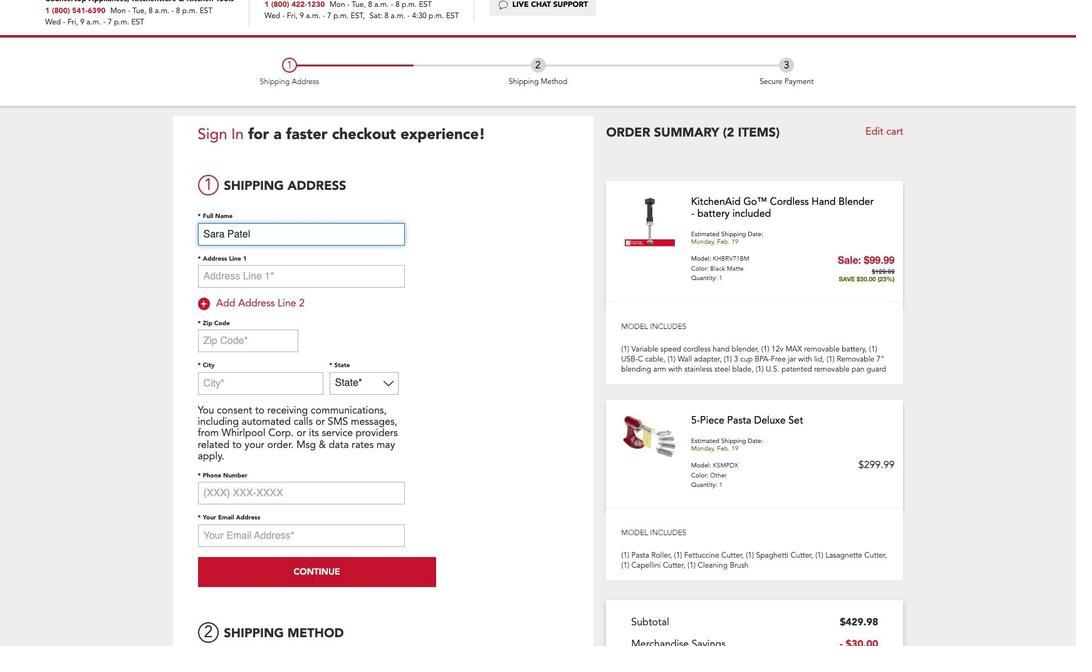 Task type: describe. For each thing, give the bounding box(es) containing it.
Full Name text field
[[198, 223, 405, 246]]

Zip Code text field
[[198, 330, 298, 353]]

City text field
[[198, 372, 323, 395]]

Address Line 1 text field
[[198, 266, 405, 288]]



Task type: vqa. For each thing, say whether or not it's contained in the screenshot.
TOGETHER
no



Task type: locate. For each thing, give the bounding box(es) containing it.
kitchenaid go™ cordless hand blender - battery included image
[[625, 196, 676, 246]]

Your Email Address email field
[[198, 525, 405, 547]]

5-piece pasta deluxe set image
[[622, 415, 679, 458]]

Phone Number text field
[[198, 482, 405, 505]]

caret down image
[[384, 379, 394, 389]]



